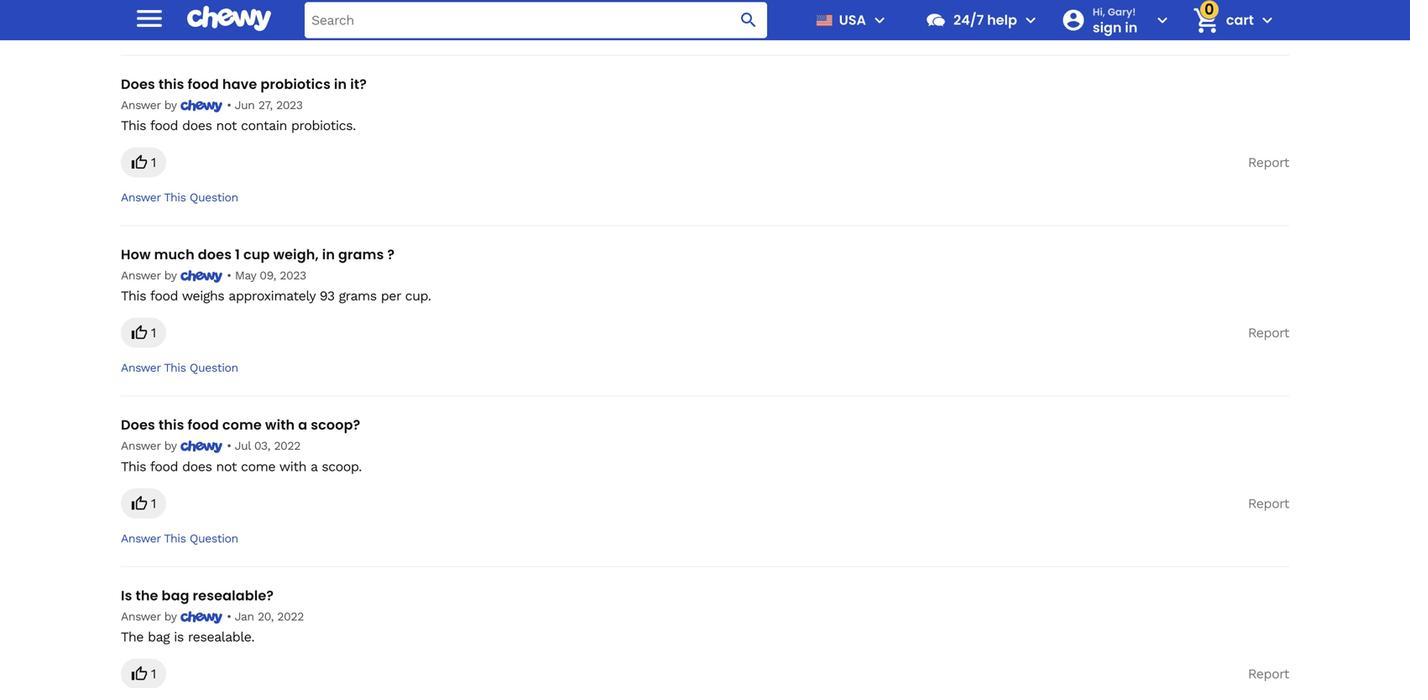 Task type: locate. For each thing, give the bounding box(es) containing it.
much
[[154, 245, 195, 264]]

2022 for resealable?
[[277, 610, 304, 624]]

bag left is
[[148, 629, 170, 645]]

09,
[[260, 269, 276, 283]]

1 vertical spatial this
[[159, 416, 184, 435]]

does down the does this food come with a scoop?
[[182, 459, 212, 475]]

does for contain
[[182, 118, 212, 134]]

chewy image
[[180, 100, 223, 113], [180, 270, 223, 283], [180, 441, 223, 454], [180, 612, 223, 624]]

answer
[[121, 20, 161, 34], [121, 98, 161, 112], [121, 191, 161, 205], [121, 269, 161, 283], [121, 361, 161, 375], [121, 439, 161, 453], [121, 532, 161, 546], [121, 610, 161, 624]]

probiotics
[[261, 75, 331, 94]]

answer this question button down weighs
[[121, 361, 238, 376]]

1 answer this question button from the top
[[121, 20, 238, 35]]

how
[[121, 245, 151, 264]]

1 button for is the bag resealable?
[[121, 659, 166, 689]]

4 question from the top
[[190, 532, 238, 546]]

1 1 button from the top
[[121, 147, 166, 178]]

1 for resealable?
[[151, 666, 156, 682]]

answer by for does this food come with a scoop?
[[121, 439, 180, 453]]

scoop?
[[311, 416, 361, 435]]

2 1 button from the top
[[121, 318, 166, 348]]

probiotics.
[[291, 118, 356, 134]]

?
[[387, 245, 395, 264]]

report button
[[1249, 147, 1290, 178], [1249, 318, 1290, 348], [1249, 489, 1290, 519], [1249, 659, 1290, 689]]

answer by
[[121, 98, 180, 112], [121, 269, 180, 283], [121, 439, 180, 453], [121, 610, 180, 624]]

1 question from the top
[[190, 20, 238, 34]]

2022
[[274, 439, 300, 453], [277, 610, 304, 624]]

this left have
[[159, 75, 184, 94]]

1 • from the top
[[227, 98, 231, 112]]

this up this food does not come with a scoop.
[[159, 416, 184, 435]]

answer this question button up is the bag resealable? on the bottom left of page
[[121, 531, 238, 547]]

by for does this food have probiotics in it?
[[164, 98, 177, 112]]

weigh,
[[273, 245, 319, 264]]

answer this question for 1
[[121, 361, 238, 375]]

0 vertical spatial bag
[[162, 586, 189, 605]]

answer this question up have
[[121, 20, 238, 34]]

3 answer this question from the top
[[121, 361, 238, 375]]

a left scoop?
[[298, 416, 308, 435]]

bag
[[162, 586, 189, 605], [148, 629, 170, 645]]

1 for 1
[[151, 325, 156, 341]]

2023 down probiotics
[[276, 98, 303, 112]]

0 vertical spatial does
[[121, 75, 155, 94]]

by
[[164, 98, 177, 112], [164, 269, 177, 283], [164, 439, 177, 453], [164, 610, 177, 624]]

• left the may
[[227, 269, 231, 283]]

3 1 button from the top
[[121, 489, 166, 519]]

1 vertical spatial 2022
[[277, 610, 304, 624]]

4 answer this question from the top
[[121, 532, 238, 546]]

in
[[334, 75, 347, 94], [322, 245, 335, 264]]

0 vertical spatial in
[[334, 75, 347, 94]]

answer this question up is the bag resealable? on the bottom left of page
[[121, 532, 238, 546]]

3 by from the top
[[164, 439, 177, 453]]

1 answer by from the top
[[121, 98, 180, 112]]

•
[[227, 98, 231, 112], [227, 269, 231, 283], [227, 439, 231, 453], [227, 610, 231, 624]]

3 answer from the top
[[121, 191, 161, 205]]

by left jul
[[164, 439, 177, 453]]

4 by from the top
[[164, 610, 177, 624]]

• left jul
[[227, 439, 231, 453]]

2 • from the top
[[227, 269, 231, 283]]

• for come
[[227, 439, 231, 453]]

24/7 help
[[954, 10, 1018, 29]]

• for 1
[[227, 269, 231, 283]]

2 does from the top
[[121, 416, 155, 435]]

4 1 button from the top
[[121, 659, 166, 689]]

3 answer this question button from the top
[[121, 361, 238, 376]]

answer by for does this food have probiotics in it?
[[121, 98, 180, 112]]

question up much
[[190, 191, 238, 205]]

2 report from the top
[[1249, 325, 1290, 341]]

approximately
[[229, 288, 316, 304]]

2 answer this question button from the top
[[121, 190, 238, 205]]

4 answer from the top
[[121, 269, 161, 283]]

1 does from the top
[[121, 75, 155, 94]]

3 report button from the top
[[1249, 489, 1290, 519]]

24/7
[[954, 10, 984, 29]]

• left jun
[[227, 98, 231, 112]]

• jun 27, 2023
[[223, 98, 303, 112]]

0 vertical spatial grams
[[338, 245, 384, 264]]

3 answer by from the top
[[121, 439, 180, 453]]

2 not from the top
[[216, 459, 237, 475]]

2 answer from the top
[[121, 98, 161, 112]]

0 vertical spatial with
[[265, 416, 295, 435]]

4 chewy image from the top
[[180, 612, 223, 624]]

1 vertical spatial does
[[121, 416, 155, 435]]

1 vertical spatial with
[[279, 459, 307, 475]]

question up have
[[190, 20, 238, 34]]

0 vertical spatial this
[[159, 75, 184, 94]]

food for come
[[150, 459, 178, 475]]

hi, gary! sign in
[[1093, 5, 1138, 37]]

in right weigh,
[[322, 245, 335, 264]]

1 by from the top
[[164, 98, 177, 112]]

not down jul
[[216, 459, 237, 475]]

1 vertical spatial 2023
[[280, 269, 306, 283]]

cart
[[1227, 10, 1255, 29]]

this food does not contain probiotics.
[[121, 118, 356, 134]]

1 horizontal spatial a
[[311, 459, 318, 475]]

1 button
[[121, 147, 166, 178], [121, 318, 166, 348], [121, 489, 166, 519], [121, 659, 166, 689]]

1 button for does this food have probiotics in it?
[[121, 147, 166, 178]]

bag right the
[[162, 586, 189, 605]]

grams right '93'
[[339, 288, 377, 304]]

answer this question button up have
[[121, 20, 238, 35]]

question up the does this food come with a scoop?
[[190, 361, 238, 375]]

help menu image
[[1021, 10, 1041, 30]]

1 report button from the top
[[1249, 147, 1290, 178]]

7 answer from the top
[[121, 532, 161, 546]]

sign
[[1093, 18, 1122, 37]]

4 answer this question button from the top
[[121, 531, 238, 547]]

3 • from the top
[[227, 439, 231, 453]]

items image
[[1192, 6, 1221, 35]]

1 report from the top
[[1249, 155, 1290, 171]]

this for does this food come with a scoop?
[[159, 416, 184, 435]]

4 • from the top
[[227, 610, 231, 624]]

0 vertical spatial does
[[182, 118, 212, 134]]

with
[[265, 416, 295, 435], [279, 459, 307, 475]]

1 vertical spatial grams
[[339, 288, 377, 304]]

answer this question for have
[[121, 191, 238, 205]]

answer this question up much
[[121, 191, 238, 205]]

1 not from the top
[[216, 118, 237, 134]]

a left scoop.
[[311, 459, 318, 475]]

2 answer this question from the top
[[121, 191, 238, 205]]

this
[[159, 75, 184, 94], [159, 416, 184, 435]]

report button for it?
[[1249, 147, 1290, 178]]

does right much
[[198, 245, 232, 264]]

2022 right 03,
[[274, 439, 300, 453]]

4 answer by from the top
[[121, 610, 180, 624]]

27,
[[258, 98, 273, 112]]

2 report button from the top
[[1249, 318, 1290, 348]]

grams
[[338, 245, 384, 264], [339, 288, 377, 304]]

1 vertical spatial not
[[216, 459, 237, 475]]

3 chewy image from the top
[[180, 441, 223, 454]]

0 vertical spatial come
[[222, 416, 262, 435]]

• jul 03, 2022
[[223, 439, 300, 453]]

may
[[235, 269, 256, 283]]

chewy image up weighs
[[180, 270, 223, 283]]

with down • jul 03, 2022 at the bottom
[[279, 459, 307, 475]]

answer this question button
[[121, 20, 238, 35], [121, 190, 238, 205], [121, 361, 238, 376], [121, 531, 238, 547]]

1 button for how much does 1 cup weigh, in grams ?
[[121, 318, 166, 348]]

come
[[222, 416, 262, 435], [241, 459, 276, 475]]

1 this from the top
[[159, 75, 184, 94]]

not
[[216, 118, 237, 134], [216, 459, 237, 475]]

this
[[164, 20, 186, 34], [121, 118, 146, 134], [164, 191, 186, 205], [121, 288, 146, 304], [164, 361, 186, 375], [121, 459, 146, 475], [164, 532, 186, 546]]

answer this question down weighs
[[121, 361, 238, 375]]

answer by for how much does 1 cup weigh, in grams ?
[[121, 269, 180, 283]]

by up this food does not contain probiotics.
[[164, 98, 177, 112]]

in left it?
[[334, 75, 347, 94]]

gary!
[[1108, 5, 1137, 19]]

2 question from the top
[[190, 191, 238, 205]]

93
[[320, 288, 335, 304]]

chewy home image
[[187, 0, 271, 37]]

0 vertical spatial 2022
[[274, 439, 300, 453]]

2 vertical spatial does
[[182, 459, 212, 475]]

0 vertical spatial a
[[298, 416, 308, 435]]

does this food come with a scoop?
[[121, 416, 361, 435]]

chewy image left jul
[[180, 441, 223, 454]]

by down much
[[164, 269, 177, 283]]

jun
[[235, 98, 255, 112]]

1 chewy image from the top
[[180, 100, 223, 113]]

3 report from the top
[[1249, 496, 1290, 512]]

in
[[1125, 18, 1138, 37]]

chewy support image
[[925, 9, 947, 31]]

question up is the bag resealable? on the bottom left of page
[[190, 532, 238, 546]]

answer this question
[[121, 20, 238, 34], [121, 191, 238, 205], [121, 361, 238, 375], [121, 532, 238, 546]]

2023 for probiotics
[[276, 98, 303, 112]]

does down the does this food have probiotics in it?
[[182, 118, 212, 134]]

2 chewy image from the top
[[180, 270, 223, 283]]

2 this from the top
[[159, 416, 184, 435]]

report button for scoop?
[[1249, 489, 1290, 519]]

with up 03,
[[265, 416, 295, 435]]

hi,
[[1093, 5, 1106, 19]]

question
[[190, 20, 238, 34], [190, 191, 238, 205], [190, 361, 238, 375], [190, 532, 238, 546]]

2 by from the top
[[164, 269, 177, 283]]

Product search field
[[305, 2, 767, 38]]

0 vertical spatial 2023
[[276, 98, 303, 112]]

answer this question button up much
[[121, 190, 238, 205]]

20,
[[258, 610, 274, 624]]

1 vertical spatial a
[[311, 459, 318, 475]]

does
[[182, 118, 212, 134], [198, 245, 232, 264], [182, 459, 212, 475]]

food
[[188, 75, 219, 94], [150, 118, 178, 134], [150, 288, 178, 304], [188, 416, 219, 435], [150, 459, 178, 475]]

a
[[298, 416, 308, 435], [311, 459, 318, 475]]

0 vertical spatial not
[[216, 118, 237, 134]]

usa
[[839, 10, 867, 29]]

come down • jul 03, 2022 at the bottom
[[241, 459, 276, 475]]

the
[[136, 586, 158, 605]]

food for 1
[[150, 288, 178, 304]]

not down jun
[[216, 118, 237, 134]]

2022 right 20,
[[277, 610, 304, 624]]

3 question from the top
[[190, 361, 238, 375]]

report
[[1249, 155, 1290, 171], [1249, 325, 1290, 341], [1249, 496, 1290, 512], [1249, 666, 1290, 682]]

report for scoop?
[[1249, 496, 1290, 512]]

come up jul
[[222, 416, 262, 435]]

1
[[151, 155, 156, 171], [235, 245, 240, 264], [151, 325, 156, 341], [151, 496, 156, 512], [151, 666, 156, 682]]

2 answer by from the top
[[121, 269, 180, 283]]

chewy image down is the bag resealable? on the bottom left of page
[[180, 612, 223, 624]]

1 vertical spatial does
[[198, 245, 232, 264]]

2023
[[276, 98, 303, 112], [280, 269, 306, 283]]

this food weighs approximately 93 grams per cup.
[[121, 288, 431, 304]]

• left jan
[[227, 610, 231, 624]]

have
[[222, 75, 257, 94]]

1 answer this question from the top
[[121, 20, 238, 34]]

by up is
[[164, 610, 177, 624]]

cup
[[243, 245, 270, 264]]

does
[[121, 75, 155, 94], [121, 416, 155, 435]]

not for come
[[216, 459, 237, 475]]

grams left ? at the top left
[[338, 245, 384, 264]]

• for have
[[227, 98, 231, 112]]

chewy image up this food does not contain probiotics.
[[180, 100, 223, 113]]

question for 1
[[190, 361, 238, 375]]

2023 down weigh,
[[280, 269, 306, 283]]

scoop.
[[322, 459, 362, 475]]



Task type: describe. For each thing, give the bounding box(es) containing it.
4 report button from the top
[[1249, 659, 1290, 689]]

jan
[[235, 610, 254, 624]]

cart menu image
[[1258, 10, 1278, 30]]

2022 for come
[[274, 439, 300, 453]]

weighs
[[182, 288, 224, 304]]

menu image
[[133, 1, 166, 35]]

does for cup
[[198, 245, 232, 264]]

the bag is resealable.
[[121, 629, 255, 645]]

answer this question button for come
[[121, 531, 238, 547]]

24/7 help link
[[919, 0, 1018, 40]]

not for have
[[216, 118, 237, 134]]

0 horizontal spatial a
[[298, 416, 308, 435]]

report for it?
[[1249, 155, 1290, 171]]

1 vertical spatial bag
[[148, 629, 170, 645]]

per
[[381, 288, 401, 304]]

1 for come
[[151, 496, 156, 512]]

8 answer from the top
[[121, 610, 161, 624]]

contain
[[241, 118, 287, 134]]

menu image
[[870, 10, 890, 30]]

cup.
[[405, 288, 431, 304]]

is
[[121, 586, 132, 605]]

is
[[174, 629, 184, 645]]

answer this question button for have
[[121, 190, 238, 205]]

6 answer from the top
[[121, 439, 161, 453]]

is the bag resealable?
[[121, 586, 274, 605]]

it?
[[350, 75, 367, 94]]

resealable.
[[188, 629, 255, 645]]

• jan 20, 2022
[[223, 610, 304, 624]]

how much does 1 cup weigh, in grams ?
[[121, 245, 395, 264]]

report for in
[[1249, 325, 1290, 341]]

this food does not come with a scoop.
[[121, 459, 362, 475]]

2 grams from the top
[[339, 288, 377, 304]]

Search text field
[[305, 2, 767, 38]]

usa button
[[809, 0, 890, 40]]

jul
[[235, 439, 251, 453]]

this for does this food have probiotics in it?
[[159, 75, 184, 94]]

food for have
[[150, 118, 178, 134]]

submit search image
[[739, 10, 759, 30]]

• for resealable?
[[227, 610, 231, 624]]

does for does this food have probiotics in it?
[[121, 75, 155, 94]]

1 for have
[[151, 155, 156, 171]]

chewy image for come
[[180, 441, 223, 454]]

chewy image for have
[[180, 100, 223, 113]]

does for does this food come with a scoop?
[[121, 416, 155, 435]]

by for is the bag resealable?
[[164, 610, 177, 624]]

question for come
[[190, 532, 238, 546]]

2023 for cup
[[280, 269, 306, 283]]

1 grams from the top
[[338, 245, 384, 264]]

help
[[988, 10, 1018, 29]]

question for have
[[190, 191, 238, 205]]

by for does this food come with a scoop?
[[164, 439, 177, 453]]

cart link
[[1186, 0, 1255, 40]]

1 vertical spatial come
[[241, 459, 276, 475]]

answer this question for come
[[121, 532, 238, 546]]

03,
[[254, 439, 270, 453]]

chewy image for 1
[[180, 270, 223, 283]]

does this food have probiotics in it?
[[121, 75, 367, 94]]

5 answer from the top
[[121, 361, 161, 375]]

1 answer from the top
[[121, 20, 161, 34]]

does for come
[[182, 459, 212, 475]]

4 report from the top
[[1249, 666, 1290, 682]]

1 vertical spatial in
[[322, 245, 335, 264]]

answer by for is the bag resealable?
[[121, 610, 180, 624]]

by for how much does 1 cup weigh, in grams ?
[[164, 269, 177, 283]]

account menu image
[[1153, 10, 1173, 30]]

resealable?
[[193, 586, 274, 605]]

1 button for does this food come with a scoop?
[[121, 489, 166, 519]]

answer this question button for 1
[[121, 361, 238, 376]]

• may 09, 2023
[[223, 269, 306, 283]]

chewy image for resealable?
[[180, 612, 223, 624]]

the
[[121, 629, 144, 645]]

report button for in
[[1249, 318, 1290, 348]]



Task type: vqa. For each thing, say whether or not it's contained in the screenshot.
the middle Ceramic
no



